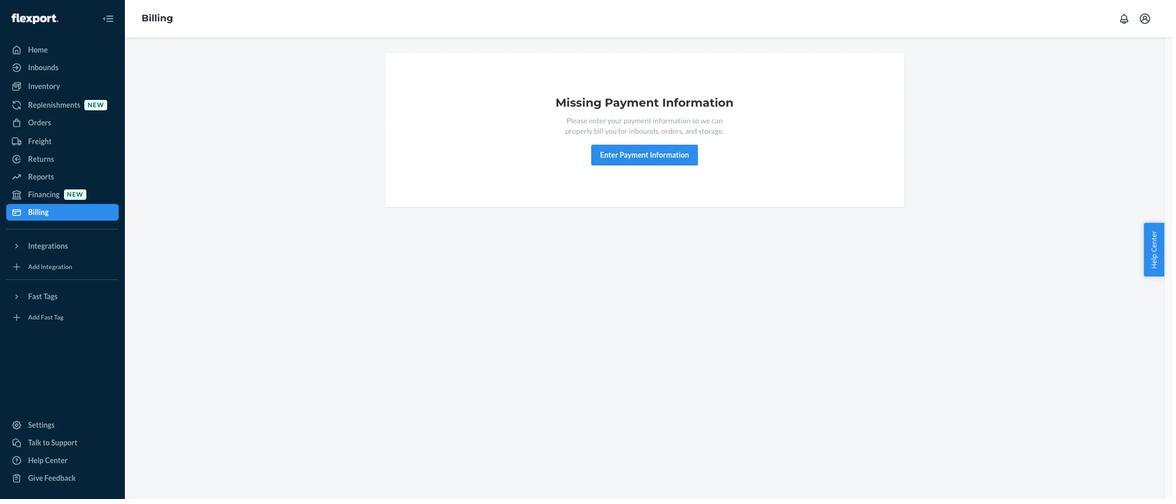 Task type: locate. For each thing, give the bounding box(es) containing it.
help inside button
[[1150, 254, 1160, 269]]

tag
[[54, 314, 63, 322]]

new
[[88, 101, 104, 109], [67, 191, 83, 199]]

bill
[[594, 127, 604, 135]]

0 horizontal spatial center
[[45, 456, 68, 465]]

help center link
[[6, 453, 119, 469]]

payment inside button
[[620, 151, 649, 159]]

1 vertical spatial new
[[67, 191, 83, 199]]

your
[[608, 116, 623, 125]]

add fast tag link
[[6, 309, 119, 326]]

billing link right "close navigation" "image"
[[142, 13, 173, 24]]

can
[[712, 116, 723, 125]]

1 horizontal spatial help center
[[1150, 231, 1160, 269]]

reports
[[28, 172, 54, 181]]

information
[[663, 96, 734, 110], [650, 151, 689, 159]]

you
[[605, 127, 617, 135]]

0 vertical spatial help
[[1150, 254, 1160, 269]]

help center
[[1150, 231, 1160, 269], [28, 456, 68, 465]]

close navigation image
[[102, 12, 115, 25]]

orders link
[[6, 115, 119, 131]]

billing down "financing"
[[28, 208, 49, 217]]

1 vertical spatial help center
[[28, 456, 68, 465]]

1 horizontal spatial center
[[1150, 231, 1160, 252]]

1 horizontal spatial help
[[1150, 254, 1160, 269]]

and
[[686, 127, 698, 135]]

1 horizontal spatial new
[[88, 101, 104, 109]]

billing link
[[142, 13, 173, 24], [6, 204, 119, 221]]

inbounds
[[28, 63, 58, 72]]

add left integration
[[28, 263, 40, 271]]

center
[[1150, 231, 1160, 252], [45, 456, 68, 465]]

add integration link
[[6, 259, 119, 276]]

talk
[[28, 439, 41, 447]]

0 vertical spatial center
[[1150, 231, 1160, 252]]

billing
[[142, 13, 173, 24], [28, 208, 49, 217]]

feedback
[[44, 474, 76, 483]]

1 horizontal spatial billing link
[[142, 13, 173, 24]]

1 vertical spatial billing
[[28, 208, 49, 217]]

0 horizontal spatial help center
[[28, 456, 68, 465]]

please
[[567, 116, 588, 125]]

information for missing payment information
[[663, 96, 734, 110]]

1 vertical spatial information
[[650, 151, 689, 159]]

add
[[28, 263, 40, 271], [28, 314, 40, 322]]

support
[[51, 439, 77, 447]]

add for add fast tag
[[28, 314, 40, 322]]

inventory link
[[6, 78, 119, 95]]

properly
[[566, 127, 593, 135]]

fast tags button
[[6, 289, 119, 305]]

1 horizontal spatial billing
[[142, 13, 173, 24]]

1 add from the top
[[28, 263, 40, 271]]

new up orders link
[[88, 101, 104, 109]]

we
[[701, 116, 711, 125]]

fast left tags
[[28, 292, 42, 301]]

0 horizontal spatial billing link
[[6, 204, 119, 221]]

payment up payment
[[605, 96, 659, 110]]

enter payment information button
[[592, 145, 698, 166]]

information up so
[[663, 96, 734, 110]]

inventory
[[28, 82, 60, 91]]

center inside button
[[1150, 231, 1160, 252]]

payment for enter
[[620, 151, 649, 159]]

information
[[653, 116, 691, 125]]

0 horizontal spatial new
[[67, 191, 83, 199]]

new down the reports link
[[67, 191, 83, 199]]

give feedback button
[[6, 470, 119, 487]]

help center inside "help center" link
[[28, 456, 68, 465]]

0 vertical spatial help center
[[1150, 231, 1160, 269]]

add down the fast tags
[[28, 314, 40, 322]]

1 vertical spatial center
[[45, 456, 68, 465]]

information down orders,
[[650, 151, 689, 159]]

for
[[619, 127, 628, 135]]

information inside button
[[650, 151, 689, 159]]

0 horizontal spatial help
[[28, 456, 44, 465]]

0 vertical spatial add
[[28, 263, 40, 271]]

1 vertical spatial billing link
[[6, 204, 119, 221]]

0 vertical spatial payment
[[605, 96, 659, 110]]

fast
[[28, 292, 42, 301], [41, 314, 53, 322]]

help
[[1150, 254, 1160, 269], [28, 456, 44, 465]]

freight link
[[6, 133, 119, 150]]

fast left tag
[[41, 314, 53, 322]]

give feedback
[[28, 474, 76, 483]]

1 vertical spatial add
[[28, 314, 40, 322]]

2 add from the top
[[28, 314, 40, 322]]

0 vertical spatial new
[[88, 101, 104, 109]]

billing link down "financing"
[[6, 204, 119, 221]]

payment for missing
[[605, 96, 659, 110]]

billing right "close navigation" "image"
[[142, 13, 173, 24]]

information for enter payment information
[[650, 151, 689, 159]]

integrations
[[28, 242, 68, 251]]

home
[[28, 45, 48, 54]]

enter
[[589, 116, 607, 125]]

0 vertical spatial fast
[[28, 292, 42, 301]]

1 vertical spatial payment
[[620, 151, 649, 159]]

flexport logo image
[[11, 13, 58, 24]]

payment
[[605, 96, 659, 110], [620, 151, 649, 159]]

0 horizontal spatial billing
[[28, 208, 49, 217]]

open notifications image
[[1119, 12, 1131, 25]]

0 vertical spatial information
[[663, 96, 734, 110]]

payment right 'enter'
[[620, 151, 649, 159]]



Task type: vqa. For each thing, say whether or not it's contained in the screenshot.
Settings
yes



Task type: describe. For each thing, give the bounding box(es) containing it.
tags
[[43, 292, 58, 301]]

returns
[[28, 155, 54, 164]]

reports link
[[6, 169, 119, 185]]

financing
[[28, 190, 60, 199]]

please enter your payment information so we can properly bill you for inbounds, orders, and storage.
[[566, 116, 724, 135]]

enter payment information
[[601, 151, 689, 159]]

help center inside help center button
[[1150, 231, 1160, 269]]

inbounds link
[[6, 59, 119, 76]]

freight
[[28, 137, 52, 146]]

missing
[[556, 96, 602, 110]]

to
[[43, 439, 50, 447]]

replenishments
[[28, 101, 80, 109]]

integrations button
[[6, 238, 119, 255]]

returns link
[[6, 151, 119, 168]]

settings link
[[6, 417, 119, 434]]

add for add integration
[[28, 263, 40, 271]]

enter
[[601, 151, 619, 159]]

payment
[[624, 116, 652, 125]]

orders
[[28, 118, 51, 127]]

so
[[692, 116, 700, 125]]

fast tags
[[28, 292, 58, 301]]

new for financing
[[67, 191, 83, 199]]

0 vertical spatial billing
[[142, 13, 173, 24]]

integration
[[41, 263, 72, 271]]

0 vertical spatial billing link
[[142, 13, 173, 24]]

fast inside dropdown button
[[28, 292, 42, 301]]

give
[[28, 474, 43, 483]]

add fast tag
[[28, 314, 63, 322]]

add integration
[[28, 263, 72, 271]]

open account menu image
[[1140, 12, 1152, 25]]

settings
[[28, 421, 55, 430]]

orders,
[[662, 127, 684, 135]]

home link
[[6, 42, 119, 58]]

1 vertical spatial help
[[28, 456, 44, 465]]

help center button
[[1145, 223, 1165, 276]]

inbounds,
[[629, 127, 660, 135]]

storage.
[[699, 127, 724, 135]]

new for replenishments
[[88, 101, 104, 109]]

1 vertical spatial fast
[[41, 314, 53, 322]]

missing payment information
[[556, 96, 734, 110]]

talk to support
[[28, 439, 77, 447]]

talk to support button
[[6, 435, 119, 452]]



